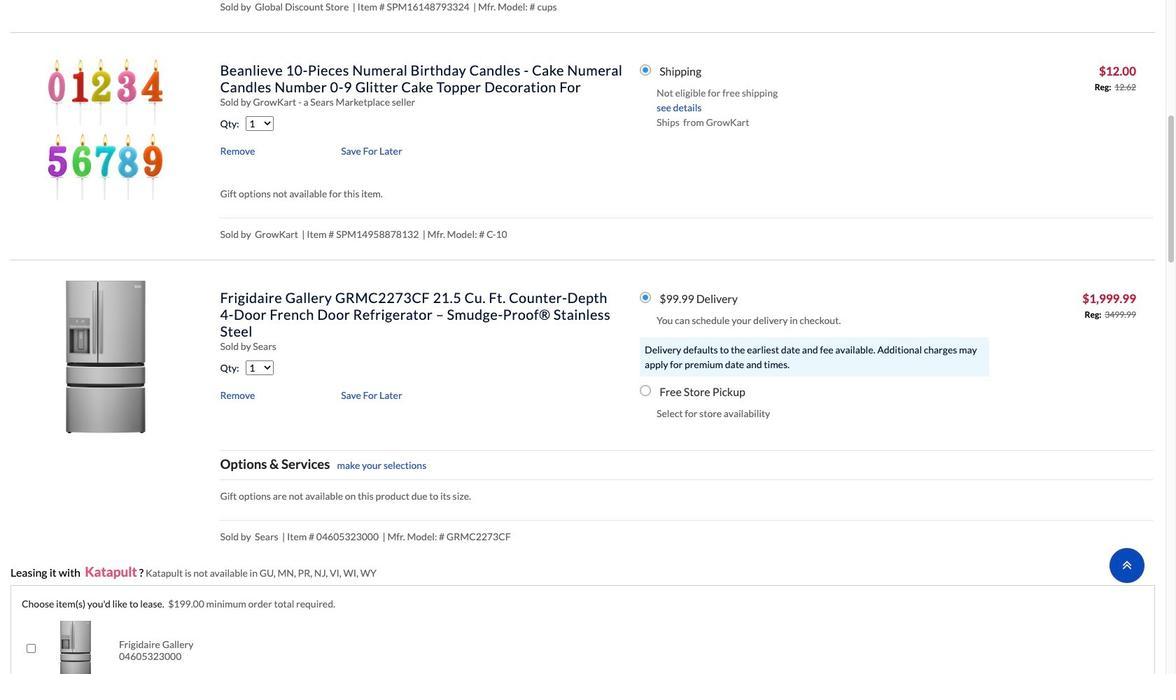 Task type: vqa. For each thing, say whether or not it's contained in the screenshot.
the topmost Costway Set of 4 Bar Stools Swivel Bar Height Chairs with PU Upholstered Seats Kitchen image
no



Task type: describe. For each thing, give the bounding box(es) containing it.
1 vertical spatial frigidaire gallery grmc2273cf 21.5 cu. ft. counter-depth 4-door french door refrigerator &#8211; smudge-proof&#174; stainless steel image
[[46, 621, 105, 674]]

beanlieve 10-pieces numeral birthday candles - cake numeral candles number 0-9 glitter cake topper decoration for image
[[29, 53, 182, 206]]



Task type: locate. For each thing, give the bounding box(es) containing it.
0 vertical spatial frigidaire gallery grmc2273cf 21.5 cu. ft. counter-depth 4-door french door refrigerator &#8211; smudge-proof&#174; stainless steel image
[[29, 281, 182, 434]]

None radio
[[640, 385, 651, 396]]

None checkbox
[[27, 644, 36, 653]]

angle double up image
[[1122, 557, 1132, 573]]

None radio
[[640, 64, 651, 76], [640, 292, 651, 303], [640, 64, 651, 76], [640, 292, 651, 303]]

frigidaire gallery grmc2273cf 21.5 cu. ft. counter-depth 4-door french door refrigerator &#8211; smudge-proof&#174; stainless steel image
[[29, 281, 182, 434], [46, 621, 105, 674]]



